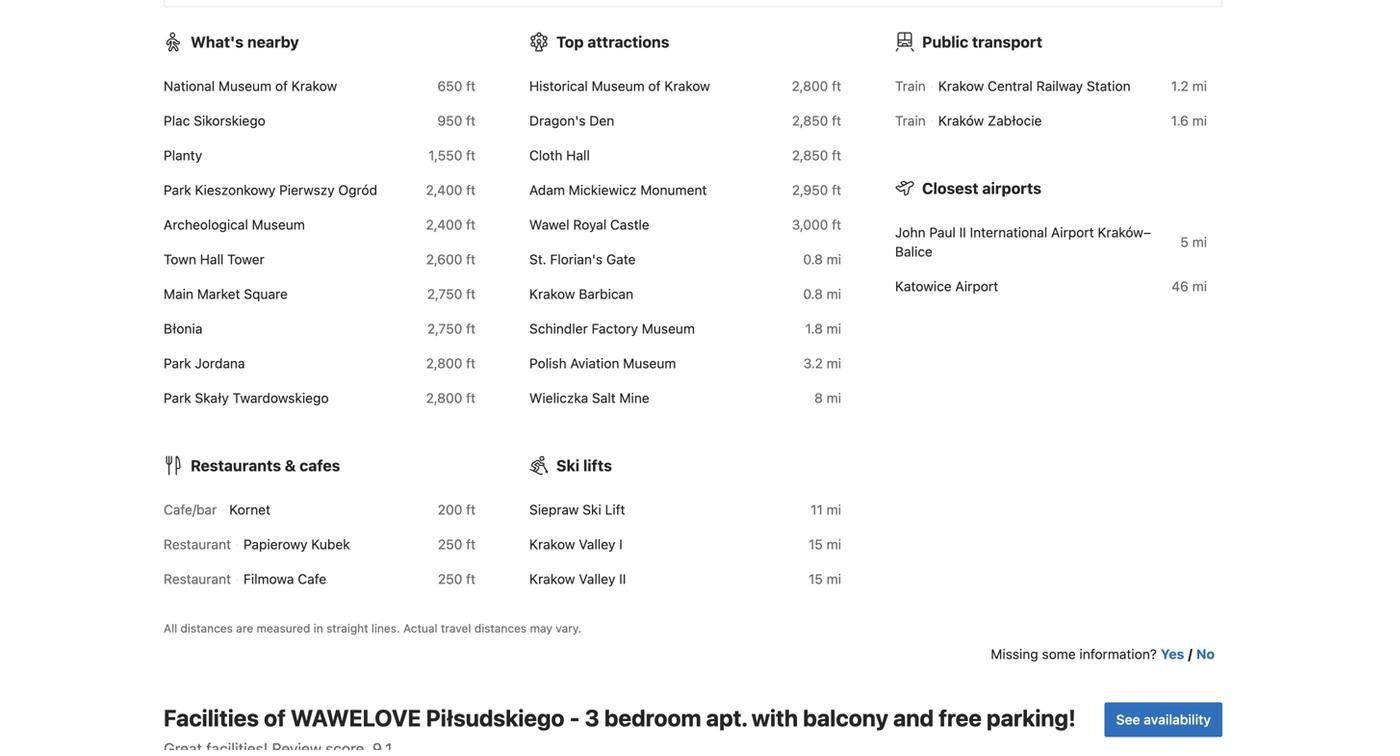 Task type: vqa. For each thing, say whether or not it's contained in the screenshot.
950 ft
yes



Task type: locate. For each thing, give the bounding box(es) containing it.
1 vertical spatial ii
[[619, 571, 626, 587]]

1 vertical spatial hall
[[200, 252, 224, 267]]

11 mi
[[811, 502, 842, 518]]

ft for park kieszonkowy pierwszy ogród
[[466, 182, 476, 198]]

2 2,750 ft from the top
[[427, 321, 476, 337]]

2,850 for hall
[[792, 148, 829, 163]]

dragon's
[[530, 113, 586, 129]]

ft for park jordana
[[466, 356, 476, 371]]

ft for planty
[[466, 148, 476, 163]]

airport right katowice
[[956, 279, 999, 294]]

kieszonkowy
[[195, 182, 276, 198]]

2,950
[[792, 182, 829, 198]]

250 down 200
[[438, 537, 463, 553]]

2 250 ft from the top
[[438, 571, 476, 587]]

train down public
[[896, 78, 926, 94]]

2 restaurant from the top
[[164, 571, 231, 587]]

information?
[[1080, 646, 1157, 662]]

250 ft for papierowy kubek
[[438, 537, 476, 553]]

kubek
[[311, 537, 350, 553]]

2 2,400 from the top
[[426, 217, 463, 233]]

2,800
[[792, 78, 829, 94], [426, 356, 463, 371], [426, 390, 463, 406]]

1 vertical spatial 2,850
[[792, 148, 829, 163]]

1 horizontal spatial distances
[[475, 622, 527, 635]]

650 ft
[[438, 78, 476, 94]]

0 vertical spatial 0.8 mi
[[804, 252, 842, 267]]

parking!
[[987, 705, 1077, 732]]

top attractions
[[557, 33, 670, 51]]

krakow central railway station
[[939, 78, 1131, 94]]

kraków–
[[1098, 225, 1152, 240]]

restaurant down cafe/bar
[[164, 537, 231, 553]]

attractions
[[588, 33, 670, 51]]

0 vertical spatial 2,400 ft
[[426, 182, 476, 198]]

1.2 mi
[[1172, 78, 1208, 94]]

1 vertical spatial 2,800
[[426, 356, 463, 371]]

0.8 mi for krakow barbican
[[804, 286, 842, 302]]

8
[[815, 390, 823, 406]]

national museum of krakow
[[164, 78, 337, 94]]

0.8
[[804, 252, 823, 267], [804, 286, 823, 302]]

1 vertical spatial train
[[896, 113, 926, 129]]

krakow for krakow central railway station
[[939, 78, 984, 94]]

airports
[[983, 179, 1042, 198]]

15 mi for ii
[[809, 571, 842, 587]]

tower
[[227, 252, 265, 267]]

historical
[[530, 78, 588, 94]]

piłsudskiego
[[426, 705, 565, 732]]

mi for john paul ii international airport kraków– balice
[[1193, 234, 1208, 250]]

2,400 ft down 1,550 ft
[[426, 182, 476, 198]]

2 15 from the top
[[809, 571, 823, 587]]

1.6
[[1172, 113, 1189, 129]]

mi for st. florian's gate
[[827, 252, 842, 267]]

0 vertical spatial train
[[896, 78, 926, 94]]

0.8 mi down 3,000 ft
[[804, 252, 842, 267]]

1 vertical spatial park
[[164, 356, 191, 371]]

main market square
[[164, 286, 288, 302]]

2 2,400 ft from the top
[[426, 217, 476, 233]]

2 0.8 from the top
[[804, 286, 823, 302]]

1.2
[[1172, 78, 1189, 94]]

pierwszy
[[279, 182, 335, 198]]

2 vertical spatial 2,800 ft
[[426, 390, 476, 406]]

florian's
[[550, 252, 603, 267]]

0 horizontal spatial ski
[[557, 457, 580, 475]]

ski left lifts
[[557, 457, 580, 475]]

restaurants & cafes
[[191, 457, 340, 475]]

wawel royal castle
[[530, 217, 650, 233]]

distances left "may"
[[475, 622, 527, 635]]

1 250 from the top
[[438, 537, 463, 553]]

1 train from the top
[[896, 78, 926, 94]]

facilities
[[164, 705, 259, 732]]

2 2,750 from the top
[[427, 321, 463, 337]]

1 2,850 ft from the top
[[792, 113, 842, 129]]

museum up den
[[592, 78, 645, 94]]

2,750 ft for main market square
[[427, 286, 476, 302]]

950
[[438, 113, 463, 129]]

0 vertical spatial 2,850 ft
[[792, 113, 842, 129]]

0 vertical spatial park
[[164, 182, 191, 198]]

0 horizontal spatial distances
[[181, 622, 233, 635]]

1 horizontal spatial ii
[[960, 225, 967, 240]]

mi for wieliczka salt mine
[[827, 390, 842, 406]]

2,750 ft
[[427, 286, 476, 302], [427, 321, 476, 337]]

1 2,750 from the top
[[427, 286, 463, 302]]

1 vertical spatial restaurant
[[164, 571, 231, 587]]

schindler factory museum
[[530, 321, 695, 337]]

of down the 'nearby'
[[275, 78, 288, 94]]

2,400 up 2,600
[[426, 217, 463, 233]]

0.8 mi up 1.8 mi
[[804, 286, 842, 302]]

1 0.8 mi from the top
[[804, 252, 842, 267]]

of
[[275, 78, 288, 94], [649, 78, 661, 94], [264, 705, 286, 732]]

restaurant for papierowy kubek
[[164, 537, 231, 553]]

0 vertical spatial airport
[[1052, 225, 1095, 240]]

ii inside john paul ii international airport kraków– balice
[[960, 225, 967, 240]]

krakow valley i
[[530, 537, 623, 553]]

balcony
[[803, 705, 889, 732]]

museum
[[219, 78, 272, 94], [592, 78, 645, 94], [252, 217, 305, 233], [642, 321, 695, 337], [623, 356, 676, 371]]

2 distances from the left
[[475, 622, 527, 635]]

2 2,850 ft from the top
[[792, 148, 842, 163]]

0 vertical spatial restaurant
[[164, 537, 231, 553]]

park down planty
[[164, 182, 191, 198]]

kraków
[[939, 113, 984, 129]]

2,600
[[426, 252, 463, 267]]

2,800 ft for twardowskiego
[[426, 390, 476, 406]]

1 15 from the top
[[809, 537, 823, 553]]

0.8 down 3,000
[[804, 252, 823, 267]]

250 for kubek
[[438, 537, 463, 553]]

mi for krakow barbican
[[827, 286, 842, 302]]

1 vertical spatial 0.8 mi
[[804, 286, 842, 302]]

krakow barbican
[[530, 286, 634, 302]]

1 vertical spatial 2,750
[[427, 321, 463, 337]]

lines.
[[372, 622, 400, 635]]

0 horizontal spatial hall
[[200, 252, 224, 267]]

1 vertical spatial 250
[[438, 571, 463, 587]]

krakow for krakow valley ii
[[530, 571, 575, 587]]

2 vertical spatial park
[[164, 390, 191, 406]]

hall
[[566, 148, 590, 163], [200, 252, 224, 267]]

ft for town hall tower
[[466, 252, 476, 267]]

2 2,850 from the top
[[792, 148, 829, 163]]

1 250 ft from the top
[[438, 537, 476, 553]]

museum up sikorskiego at the left
[[219, 78, 272, 94]]

2,400 for archeological museum
[[426, 217, 463, 233]]

ii right paul
[[960, 225, 967, 240]]

0 vertical spatial 2,800
[[792, 78, 829, 94]]

1 vertical spatial 2,400 ft
[[426, 217, 476, 233]]

ski left lift
[[583, 502, 602, 518]]

closest airports
[[923, 179, 1042, 198]]

2 park from the top
[[164, 356, 191, 371]]

2,800 ft for of
[[792, 78, 842, 94]]

0 vertical spatial valley
[[579, 537, 616, 553]]

1 vertical spatial 15 mi
[[809, 571, 842, 587]]

straight
[[327, 622, 368, 635]]

katowice airport
[[896, 279, 999, 294]]

ft for main market square
[[466, 286, 476, 302]]

1 vertical spatial airport
[[956, 279, 999, 294]]

2,850 for den
[[792, 113, 829, 129]]

1 2,400 ft from the top
[[426, 182, 476, 198]]

2,400 ft up 2,600 ft in the left of the page
[[426, 217, 476, 233]]

gate
[[607, 252, 636, 267]]

1 2,750 ft from the top
[[427, 286, 476, 302]]

zabłocie
[[988, 113, 1042, 129]]

ft for archeological museum
[[466, 217, 476, 233]]

0 vertical spatial 15 mi
[[809, 537, 842, 553]]

measured
[[257, 622, 310, 635]]

0 vertical spatial ii
[[960, 225, 967, 240]]

national
[[164, 78, 215, 94]]

mi for katowice airport
[[1193, 279, 1208, 294]]

1 vertical spatial 0.8
[[804, 286, 823, 302]]

0.8 up '1.8'
[[804, 286, 823, 302]]

hall for cloth
[[566, 148, 590, 163]]

1 valley from the top
[[579, 537, 616, 553]]

of down the attractions
[[649, 78, 661, 94]]

1.8 mi
[[806, 321, 842, 337]]

2 train from the top
[[896, 113, 926, 129]]

hall right 'cloth'
[[566, 148, 590, 163]]

0 vertical spatial 2,750 ft
[[427, 286, 476, 302]]

museum for historical
[[592, 78, 645, 94]]

train left kraków at right top
[[896, 113, 926, 129]]

2,750 for main market square
[[427, 286, 463, 302]]

ii for valley
[[619, 571, 626, 587]]

2 0.8 mi from the top
[[804, 286, 842, 302]]

1 15 mi from the top
[[809, 537, 842, 553]]

/
[[1189, 646, 1193, 662]]

0 horizontal spatial ii
[[619, 571, 626, 587]]

mi for krakow valley ii
[[827, 571, 842, 587]]

250 up travel
[[438, 571, 463, 587]]

1 horizontal spatial airport
[[1052, 225, 1095, 240]]

0 vertical spatial 2,800 ft
[[792, 78, 842, 94]]

adam mickiewicz monument
[[530, 182, 707, 198]]

250 ft down 200 ft
[[438, 537, 476, 553]]

3
[[585, 705, 600, 732]]

distances
[[181, 622, 233, 635], [475, 622, 527, 635]]

2,400 down 1,550
[[426, 182, 463, 198]]

1 vertical spatial 2,400
[[426, 217, 463, 233]]

den
[[590, 113, 615, 129]]

krakow down 'siepraw'
[[530, 537, 575, 553]]

1 0.8 from the top
[[804, 252, 823, 267]]

krakow for krakow valley i
[[530, 537, 575, 553]]

ft for dragon's den
[[832, 113, 842, 129]]

1 horizontal spatial ski
[[583, 502, 602, 518]]

1 vertical spatial 2,750 ft
[[427, 321, 476, 337]]

0 vertical spatial 250 ft
[[438, 537, 476, 553]]

krakow for krakow barbican
[[530, 286, 575, 302]]

see availability button
[[1105, 703, 1223, 737]]

2,850 ft for cloth hall
[[792, 148, 842, 163]]

2 15 mi from the top
[[809, 571, 842, 587]]

valley down krakow valley i
[[579, 571, 616, 587]]

vary.
[[556, 622, 582, 635]]

krakow
[[292, 78, 337, 94], [665, 78, 711, 94], [939, 78, 984, 94], [530, 286, 575, 302], [530, 537, 575, 553], [530, 571, 575, 587]]

&
[[285, 457, 296, 475]]

0 vertical spatial 15
[[809, 537, 823, 553]]

2 250 from the top
[[438, 571, 463, 587]]

mi for siepraw ski lift
[[827, 502, 842, 518]]

1 park from the top
[[164, 182, 191, 198]]

0 vertical spatial 2,400
[[426, 182, 463, 198]]

2 valley from the top
[[579, 571, 616, 587]]

mi for schindler factory museum
[[827, 321, 842, 337]]

all distances are measured in straight lines. actual travel distances may vary.
[[164, 622, 582, 635]]

facilities of wawelove piłsudskiego - 3 bedroom apt. with balcony and free parking!
[[164, 705, 1077, 732]]

yes
[[1161, 646, 1185, 662]]

1 vertical spatial 15
[[809, 571, 823, 587]]

park down błonia
[[164, 356, 191, 371]]

1 2,850 from the top
[[792, 113, 829, 129]]

1 2,400 from the top
[[426, 182, 463, 198]]

lifts
[[584, 457, 612, 475]]

polish aviation museum
[[530, 356, 676, 371]]

kraków zabłocie
[[939, 113, 1042, 129]]

all
[[164, 622, 177, 635]]

0.8 mi
[[804, 252, 842, 267], [804, 286, 842, 302]]

0 vertical spatial 250
[[438, 537, 463, 553]]

bedroom
[[605, 705, 702, 732]]

valley left i
[[579, 537, 616, 553]]

1 vertical spatial valley
[[579, 571, 616, 587]]

park left skały
[[164, 390, 191, 406]]

park jordana
[[164, 356, 245, 371]]

restaurant up all
[[164, 571, 231, 587]]

0 vertical spatial hall
[[566, 148, 590, 163]]

ft for błonia
[[466, 321, 476, 337]]

museum down park kieszonkowy pierwszy ogród
[[252, 217, 305, 233]]

airport left the kraków–
[[1052, 225, 1095, 240]]

restaurant for filmowa cafe
[[164, 571, 231, 587]]

park kieszonkowy pierwszy ogród
[[164, 182, 378, 198]]

3 park from the top
[[164, 390, 191, 406]]

2 vertical spatial 2,800
[[426, 390, 463, 406]]

krakow up kraków at right top
[[939, 78, 984, 94]]

1 horizontal spatial hall
[[566, 148, 590, 163]]

250 ft up travel
[[438, 571, 476, 587]]

2,850 ft
[[792, 113, 842, 129], [792, 148, 842, 163]]

2,750 for błonia
[[427, 321, 463, 337]]

0 vertical spatial ski
[[557, 457, 580, 475]]

krakow up schindler
[[530, 286, 575, 302]]

distances right all
[[181, 622, 233, 635]]

ii down i
[[619, 571, 626, 587]]

0 vertical spatial 0.8
[[804, 252, 823, 267]]

hall right town
[[200, 252, 224, 267]]

1 vertical spatial 250 ft
[[438, 571, 476, 587]]

1 vertical spatial 2,850 ft
[[792, 148, 842, 163]]

station
[[1087, 78, 1131, 94]]

krakow down krakow valley i
[[530, 571, 575, 587]]

mine
[[620, 390, 650, 406]]

paul
[[930, 225, 956, 240]]

ii
[[960, 225, 967, 240], [619, 571, 626, 587]]

airport
[[1052, 225, 1095, 240], [956, 279, 999, 294]]

restaurant
[[164, 537, 231, 553], [164, 571, 231, 587]]

aviation
[[571, 356, 620, 371]]

0 vertical spatial 2,850
[[792, 113, 829, 129]]

1 restaurant from the top
[[164, 537, 231, 553]]

mi
[[1193, 78, 1208, 94], [1193, 113, 1208, 129], [1193, 234, 1208, 250], [827, 252, 842, 267], [1193, 279, 1208, 294], [827, 286, 842, 302], [827, 321, 842, 337], [827, 356, 842, 371], [827, 390, 842, 406], [827, 502, 842, 518], [827, 537, 842, 553], [827, 571, 842, 587]]

250 ft
[[438, 537, 476, 553], [438, 571, 476, 587]]

with
[[752, 705, 798, 732]]

ft for park skały twardowskiego
[[466, 390, 476, 406]]

0 vertical spatial 2,750
[[427, 286, 463, 302]]



Task type: describe. For each thing, give the bounding box(es) containing it.
schindler
[[530, 321, 588, 337]]

missing some information? yes / no
[[991, 646, 1215, 662]]

twardowskiego
[[233, 390, 329, 406]]

castle
[[611, 217, 650, 233]]

ft for national museum of krakow
[[466, 78, 476, 94]]

ft for plac sikorskiego
[[466, 113, 476, 129]]

barbican
[[579, 286, 634, 302]]

cloth
[[530, 148, 563, 163]]

closest
[[923, 179, 979, 198]]

airport inside john paul ii international airport kraków– balice
[[1052, 225, 1095, 240]]

1,550
[[429, 148, 463, 163]]

2,400 ft for park kieszonkowy pierwszy ogród
[[426, 182, 476, 198]]

park skały twardowskiego
[[164, 390, 329, 406]]

railway
[[1037, 78, 1084, 94]]

2,850 ft for dragon's den
[[792, 113, 842, 129]]

0 horizontal spatial airport
[[956, 279, 999, 294]]

some
[[1042, 646, 1076, 662]]

250 for cafe
[[438, 571, 463, 587]]

2,750 ft for błonia
[[427, 321, 476, 337]]

historical museum of krakow
[[530, 78, 711, 94]]

main
[[164, 286, 194, 302]]

8 mi
[[815, 390, 842, 406]]

650
[[438, 78, 463, 94]]

cafe/bar
[[164, 502, 217, 518]]

skały
[[195, 390, 229, 406]]

krakow down the 'nearby'
[[292, 78, 337, 94]]

park for park skały twardowskiego
[[164, 390, 191, 406]]

museum right factory
[[642, 321, 695, 337]]

market
[[197, 286, 240, 302]]

may
[[530, 622, 553, 635]]

monument
[[641, 182, 707, 198]]

train for krakow central railway station
[[896, 78, 926, 94]]

plac sikorskiego
[[164, 113, 266, 129]]

1.6 mi
[[1172, 113, 1208, 129]]

0.8 mi for st. florian's gate
[[804, 252, 842, 267]]

transport
[[973, 33, 1043, 51]]

missing
[[991, 646, 1039, 662]]

mi for polish aviation museum
[[827, 356, 842, 371]]

public transport
[[923, 33, 1043, 51]]

ft for wawel royal castle
[[832, 217, 842, 233]]

actual
[[404, 622, 438, 635]]

in
[[314, 622, 323, 635]]

200 ft
[[438, 502, 476, 518]]

krakow down the attractions
[[665, 78, 711, 94]]

5 mi
[[1181, 234, 1208, 250]]

what's
[[191, 33, 244, 51]]

hall for town
[[200, 252, 224, 267]]

papierowy kubek
[[244, 537, 350, 553]]

cafes
[[300, 457, 340, 475]]

2,600 ft
[[426, 252, 476, 267]]

2,400 ft for archeological museum
[[426, 217, 476, 233]]

restaurants
[[191, 457, 281, 475]]

planty
[[164, 148, 202, 163]]

central
[[988, 78, 1033, 94]]

i
[[619, 537, 623, 553]]

salt
[[592, 390, 616, 406]]

valley for ii
[[579, 571, 616, 587]]

nearby
[[247, 33, 299, 51]]

200
[[438, 502, 463, 518]]

what's nearby
[[191, 33, 299, 51]]

ii for paul
[[960, 225, 967, 240]]

15 for krakow valley i
[[809, 537, 823, 553]]

town
[[164, 252, 196, 267]]

cafe
[[298, 571, 327, 587]]

0.8 for st. florian's gate
[[804, 252, 823, 267]]

1 vertical spatial ski
[[583, 502, 602, 518]]

john
[[896, 225, 926, 240]]

mi for krakow valley i
[[827, 537, 842, 553]]

museum up mine
[[623, 356, 676, 371]]

5
[[1181, 234, 1189, 250]]

ft for cloth hall
[[832, 148, 842, 163]]

train for kraków zabłocie
[[896, 113, 926, 129]]

international
[[970, 225, 1048, 240]]

2,800 for of
[[792, 78, 829, 94]]

mickiewicz
[[569, 182, 637, 198]]

2,800 for twardowskiego
[[426, 390, 463, 406]]

town hall tower
[[164, 252, 265, 267]]

krakow valley ii
[[530, 571, 626, 587]]

no button
[[1197, 645, 1215, 664]]

public
[[923, 33, 969, 51]]

250 ft for filmowa cafe
[[438, 571, 476, 587]]

sikorskiego
[[194, 113, 266, 129]]

of for top attractions
[[649, 78, 661, 94]]

factory
[[592, 321, 638, 337]]

are
[[236, 622, 253, 635]]

ft for adam mickiewicz monument
[[832, 182, 842, 198]]

polish
[[530, 356, 567, 371]]

1 distances from the left
[[181, 622, 233, 635]]

john paul ii international airport kraków– balice
[[896, 225, 1152, 260]]

park for park kieszonkowy pierwszy ogród
[[164, 182, 191, 198]]

15 mi for i
[[809, 537, 842, 553]]

0.8 for krakow barbican
[[804, 286, 823, 302]]

11
[[811, 502, 823, 518]]

1 vertical spatial 2,800 ft
[[426, 356, 476, 371]]

museum for national
[[219, 78, 272, 94]]

jordana
[[195, 356, 245, 371]]

2,950 ft
[[792, 182, 842, 198]]

museum for archeological
[[252, 217, 305, 233]]

46 mi
[[1172, 279, 1208, 294]]

adam
[[530, 182, 565, 198]]

15 for krakow valley ii
[[809, 571, 823, 587]]

of right facilities
[[264, 705, 286, 732]]

availability
[[1144, 712, 1212, 728]]

st.
[[530, 252, 547, 267]]

archeological museum
[[164, 217, 305, 233]]

katowice
[[896, 279, 952, 294]]

2,400 for park kieszonkowy pierwszy ogród
[[426, 182, 463, 198]]

1,550 ft
[[429, 148, 476, 163]]

royal
[[573, 217, 607, 233]]

park for park jordana
[[164, 356, 191, 371]]

ft for historical museum of krakow
[[832, 78, 842, 94]]

3.2 mi
[[804, 356, 842, 371]]

square
[[244, 286, 288, 302]]

of for what's nearby
[[275, 78, 288, 94]]

valley for i
[[579, 537, 616, 553]]

dragon's den
[[530, 113, 615, 129]]

balice
[[896, 244, 933, 260]]

siepraw ski lift
[[530, 502, 625, 518]]



